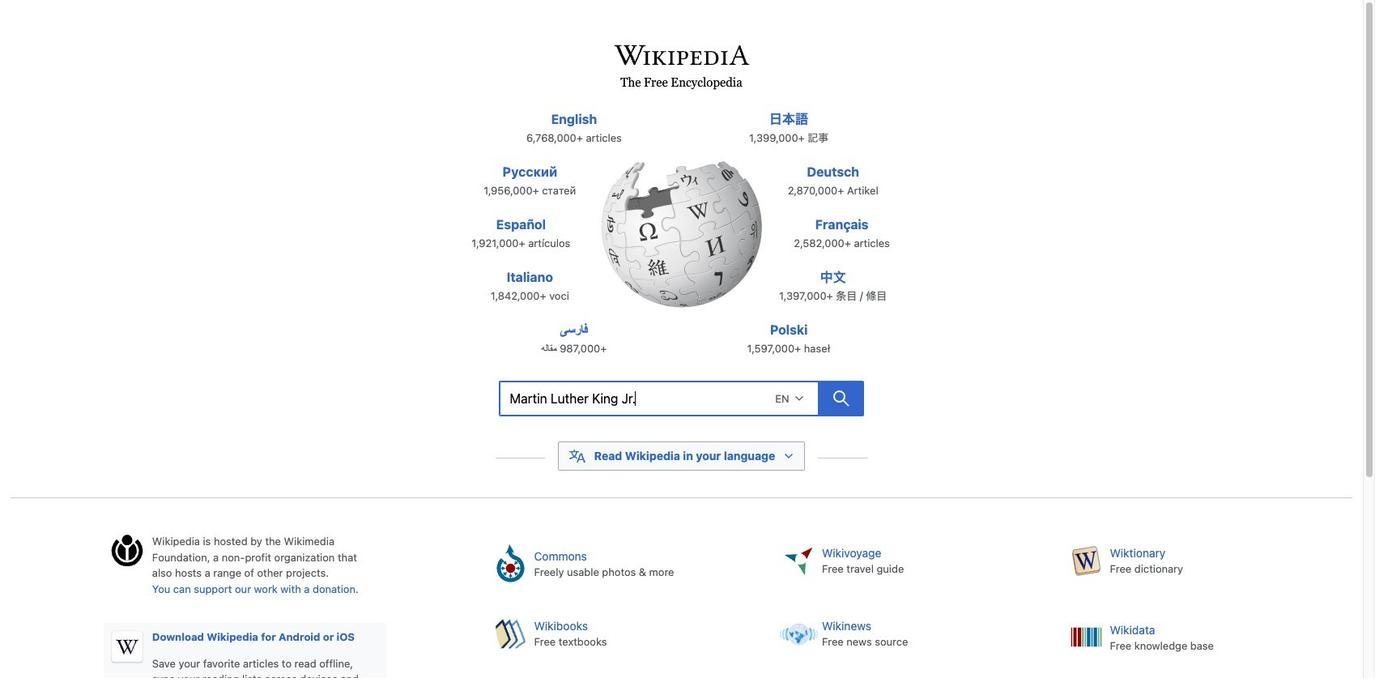 Task type: describe. For each thing, give the bounding box(es) containing it.
wikipedia image
[[601, 160, 763, 309]]



Task type: locate. For each thing, give the bounding box(es) containing it.
None search field
[[499, 381, 819, 416]]



Task type: vqa. For each thing, say whether or not it's contained in the screenshot.
'wikipedia' image
yes



